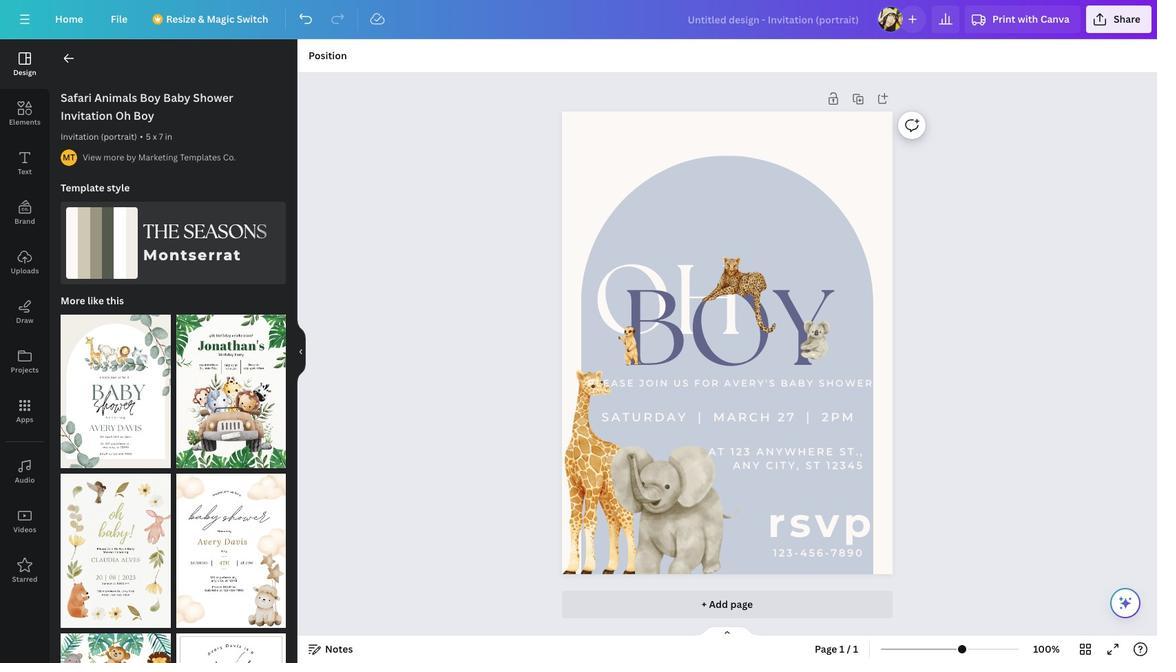 Task type: vqa. For each thing, say whether or not it's contained in the screenshot.
every to the left
no



Task type: locate. For each thing, give the bounding box(es) containing it.
brand button
[[0, 188, 50, 238]]

oh
[[115, 108, 131, 123]]

boy right oh at the top of page
[[134, 108, 154, 123]]

+
[[702, 598, 707, 611]]

at
[[709, 446, 726, 458]]

1 vertical spatial boy
[[134, 108, 154, 123]]

123-
[[774, 547, 801, 560]]

add
[[710, 598, 729, 611]]

page
[[815, 643, 838, 656]]

1 left /
[[840, 643, 845, 656]]

1 horizontal spatial baby
[[781, 378, 815, 389]]

videos
[[13, 525, 36, 535]]

+ add page
[[702, 598, 753, 611]]

uploads
[[11, 266, 39, 276]]

wild one safari first birthday invitation group
[[176, 626, 286, 664]]

share
[[1114, 12, 1141, 26]]

0 vertical spatial baby
[[163, 90, 191, 105]]

home link
[[44, 6, 94, 33]]

invitation down safari
[[61, 108, 113, 123]]

resize & magic switch button
[[144, 6, 280, 33]]

│ right 27
[[802, 410, 817, 424]]

marketing templates co. element
[[61, 150, 77, 166]]

city,
[[766, 460, 801, 472]]

shower up 2pm
[[819, 378, 874, 389]]

page
[[731, 598, 753, 611]]

resize
[[166, 12, 196, 26]]

more
[[61, 294, 85, 307]]

&
[[198, 12, 205, 26]]

1 right /
[[854, 643, 859, 656]]

anywhere
[[757, 446, 835, 458]]

cream green watercolor baby shower honoring invitation image
[[61, 475, 171, 629]]

invitation up marketing templates co. icon
[[61, 131, 99, 143]]

draw button
[[0, 287, 50, 337]]

baby
[[163, 90, 191, 105], [781, 378, 815, 389]]

1 horizontal spatial shower
[[819, 378, 874, 389]]

0 vertical spatial shower
[[193, 90, 233, 105]]

0 horizontal spatial │
[[694, 410, 708, 424]]

1 vertical spatial shower
[[819, 378, 874, 389]]

7890
[[831, 547, 865, 560]]

1 horizontal spatial │
[[802, 410, 817, 424]]

canva assistant image
[[1118, 595, 1134, 612]]

1 vertical spatial invitation
[[61, 131, 99, 143]]

page 1 / 1
[[815, 643, 859, 656]]

st.,
[[840, 446, 865, 458]]

5
[[146, 131, 151, 143]]

view more by marketing templates co.
[[83, 152, 236, 163]]

by
[[126, 152, 136, 163]]

shower
[[193, 90, 233, 105], [819, 378, 874, 389]]

7
[[159, 131, 163, 143]]

0 horizontal spatial shower
[[193, 90, 233, 105]]

shower up templates
[[193, 90, 233, 105]]

style
[[107, 181, 130, 194]]

boy right animals
[[140, 90, 161, 105]]

file
[[111, 12, 128, 26]]

uploads button
[[0, 238, 50, 287]]

audio button
[[0, 447, 50, 497]]

design
[[13, 68, 36, 77]]

resize & magic switch
[[166, 12, 269, 26]]

please
[[588, 378, 635, 389]]

template style
[[61, 181, 130, 194]]

│ down for
[[694, 410, 708, 424]]

show pages image
[[695, 627, 761, 638]]

baby inside safari animals boy baby shower invitation oh boy
[[163, 90, 191, 105]]

1 vertical spatial baby
[[781, 378, 815, 389]]

1 invitation from the top
[[61, 108, 113, 123]]

more
[[104, 152, 124, 163]]

please join us for avery's baby shower
[[588, 378, 874, 389]]

at 123 anywhere st., any city, st 12345
[[709, 446, 865, 472]]

magic
[[207, 12, 235, 26]]

boy
[[140, 90, 161, 105], [134, 108, 154, 123]]

1
[[840, 643, 845, 656], [854, 643, 859, 656]]

st
[[806, 460, 822, 472]]

/
[[847, 643, 851, 656]]

position
[[309, 49, 347, 62]]

wild one safari first birthday invitation image
[[176, 634, 286, 664]]

123
[[731, 446, 752, 458]]

projects button
[[0, 337, 50, 387]]

1 horizontal spatial 1
[[854, 643, 859, 656]]

baby up in
[[163, 90, 191, 105]]

boy
[[622, 269, 833, 390]]

animals
[[94, 90, 137, 105]]

2 1 from the left
[[854, 643, 859, 656]]

greenery safari baby shower invitation image
[[61, 315, 171, 469]]

0 horizontal spatial baby
[[163, 90, 191, 105]]

in
[[165, 131, 172, 143]]

Design title text field
[[677, 6, 872, 33]]

canva
[[1041, 12, 1070, 26]]

0 horizontal spatial 1
[[840, 643, 845, 656]]

seasons
[[184, 221, 267, 243]]

watercolor greenery nature tropical animals 4th birthday photo invitation card group
[[61, 626, 171, 664]]

us
[[674, 378, 691, 389]]

12345
[[827, 460, 865, 472]]

│
[[694, 410, 708, 424], [802, 410, 817, 424]]

1 1 from the left
[[840, 643, 845, 656]]

+ add page button
[[562, 591, 893, 619]]

cream green watercolor baby shower honoring invitation group
[[61, 466, 171, 629]]

safari animals boy baby shower invitation oh boy
[[61, 90, 233, 123]]

baby up 27
[[781, 378, 815, 389]]

invitation
[[61, 108, 113, 123], [61, 131, 99, 143]]

shower inside safari animals boy baby shower invitation oh boy
[[193, 90, 233, 105]]

saturday
[[602, 410, 688, 424]]

0 vertical spatial invitation
[[61, 108, 113, 123]]

hide image
[[297, 318, 306, 385]]



Task type: describe. For each thing, give the bounding box(es) containing it.
(portrait)
[[101, 131, 137, 143]]

elements
[[9, 117, 41, 127]]

home
[[55, 12, 83, 26]]

marketing templates co. image
[[61, 150, 77, 166]]

green aesthetic minimalist animals birthdar invitation image
[[176, 315, 286, 469]]

co.
[[223, 152, 236, 163]]

the seasons montserrat
[[143, 221, 267, 264]]

100%
[[1034, 643, 1061, 656]]

123-456-7890
[[774, 547, 865, 560]]

apps button
[[0, 387, 50, 436]]

like
[[87, 294, 104, 307]]

0 vertical spatial boy
[[140, 90, 161, 105]]

2pm
[[822, 410, 856, 424]]

join
[[640, 378, 670, 389]]

greenery safari baby shower invitation group
[[61, 307, 171, 469]]

text button
[[0, 139, 50, 188]]

1 │ from the left
[[694, 410, 708, 424]]

456-
[[801, 547, 831, 560]]

saturday │ march 27 │ 2pm
[[602, 410, 856, 424]]

invitation inside safari animals boy baby shower invitation oh boy
[[61, 108, 113, 123]]

march
[[714, 410, 773, 424]]

template
[[61, 181, 105, 194]]

starred button
[[0, 547, 50, 596]]

watercolor greenery nature tropical animals 4th birthday photo invitation card image
[[61, 634, 171, 664]]

templates
[[180, 152, 221, 163]]

green aesthetic minimalist animals birthdar invitation group
[[176, 307, 286, 469]]

switch
[[237, 12, 269, 26]]

design button
[[0, 39, 50, 89]]

share button
[[1087, 6, 1152, 33]]

file button
[[100, 6, 139, 33]]

this
[[106, 294, 124, 307]]

the
[[143, 221, 180, 243]]

avery's
[[725, 378, 777, 389]]

position button
[[303, 45, 353, 67]]

projects
[[11, 365, 39, 375]]

2 invitation from the top
[[61, 131, 99, 143]]

text
[[18, 167, 32, 176]]

view more by marketing templates co. button
[[83, 151, 236, 165]]

rsvp
[[768, 498, 876, 548]]

elements button
[[0, 89, 50, 139]]

with
[[1018, 12, 1039, 26]]

marketing
[[138, 152, 178, 163]]

print with canva
[[993, 12, 1070, 26]]

print
[[993, 12, 1016, 26]]

aesthetic gender neutral baby shower invitation with lamb image
[[176, 475, 286, 629]]

100% button
[[1025, 639, 1070, 661]]

videos button
[[0, 497, 50, 547]]

montserrat
[[143, 247, 242, 264]]

brand
[[14, 216, 35, 226]]

5 x 7 in
[[146, 131, 172, 143]]

apps
[[16, 415, 33, 425]]

any
[[734, 460, 762, 472]]

27
[[778, 410, 797, 424]]

starred
[[12, 575, 38, 584]]

main menu bar
[[0, 0, 1158, 39]]

more like this
[[61, 294, 124, 307]]

print with canva button
[[966, 6, 1081, 33]]

notes button
[[303, 639, 359, 661]]

2 │ from the left
[[802, 410, 817, 424]]

aesthetic gender neutral baby shower invitation with lamb group
[[176, 466, 286, 629]]

draw
[[16, 316, 34, 325]]

view
[[83, 152, 102, 163]]

side panel tab list
[[0, 39, 50, 596]]

notes
[[325, 643, 353, 656]]

invitation (portrait)
[[61, 131, 137, 143]]

x
[[153, 131, 157, 143]]

oh
[[593, 245, 745, 357]]

for
[[695, 378, 720, 389]]



